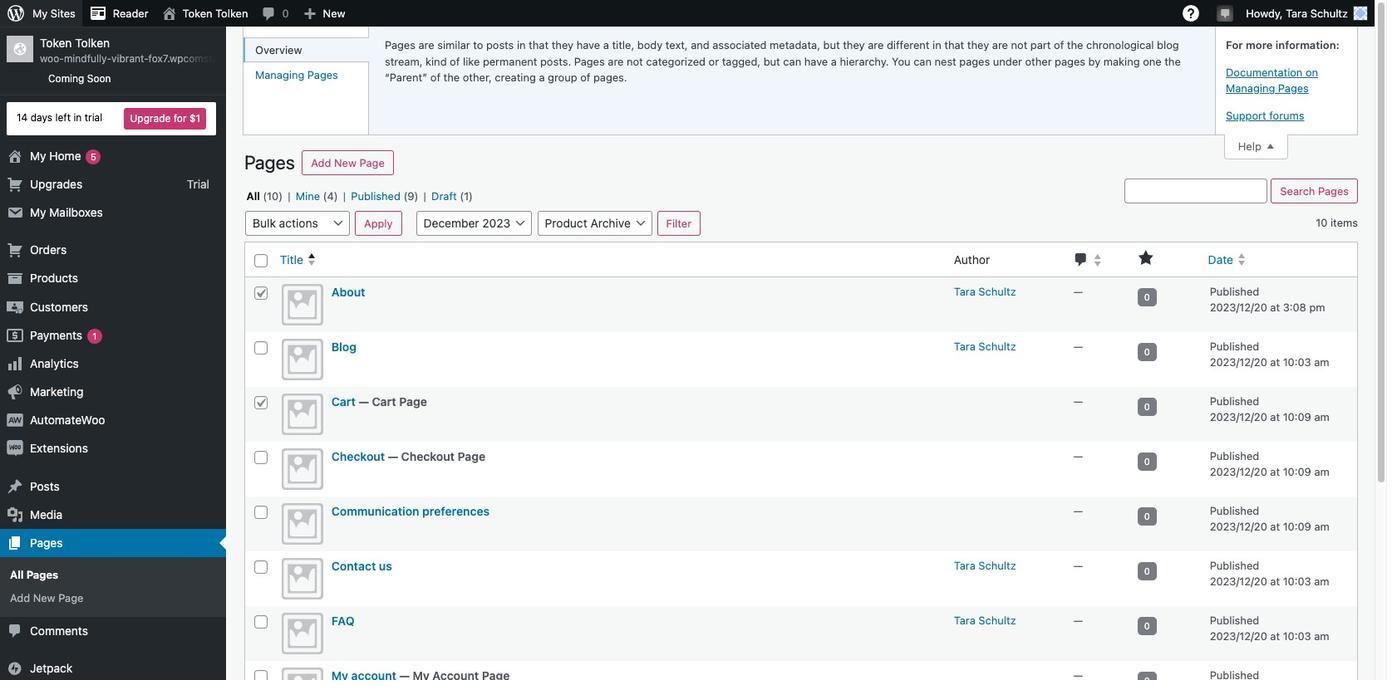 Task type: locate. For each thing, give the bounding box(es) containing it.
token inside token tolken woo-mindfully-vibrant-fox7.wpcomstaging.com coming soon
[[40, 36, 72, 50]]

1 vertical spatial published 2023/12/20 at 10:09 am
[[1210, 450, 1330, 479]]

0 vertical spatial add new page link
[[302, 150, 394, 175]]

3 — 0 from the top
[[1074, 395, 1150, 412]]

pages up (10) at the top
[[244, 151, 295, 174]]

0 vertical spatial published 2023/12/20 at 10:03 am
[[1210, 340, 1330, 369]]

5 at from the top
[[1271, 521, 1281, 534]]

6 2023/12/20 from the top
[[1210, 576, 1268, 589]]

(10)
[[263, 189, 283, 203]]

add new page link up all (10) | mine (4) | published (9) | draft (1)
[[302, 150, 394, 175]]

4 2023/12/20 from the top
[[1210, 466, 1268, 479]]

contact us link
[[332, 559, 392, 573]]

by
[[1089, 54, 1101, 68]]

add down all pages
[[10, 592, 30, 606]]

at inside published 2023/12/20 at 3:08 pm
[[1271, 301, 1281, 314]]

4 am from the top
[[1315, 521, 1330, 534]]

pages
[[385, 38, 416, 52], [574, 54, 605, 68], [308, 68, 338, 82], [1279, 81, 1309, 95], [244, 151, 295, 174], [30, 536, 63, 550], [26, 569, 58, 582]]

1 vertical spatial add
[[10, 592, 30, 606]]

1 horizontal spatial not
[[1011, 38, 1028, 52]]

1 horizontal spatial tolken
[[216, 7, 248, 20]]

in up permanent
[[517, 38, 526, 52]]

2 — 0 from the top
[[1074, 340, 1150, 357]]

6 at from the top
[[1271, 576, 1281, 589]]

tolken up fox7.wpcomstaging.com
[[216, 7, 248, 20]]

None search field
[[1125, 179, 1268, 204]]

0 horizontal spatial add
[[10, 592, 30, 606]]

0 vertical spatial but
[[824, 38, 840, 52]]

howdy,
[[1247, 7, 1283, 20]]

1 pages from the left
[[960, 54, 990, 68]]

managing pages link
[[245, 63, 368, 88]]

— 0 for about
[[1074, 285, 1150, 302]]

10:09 for checkout — checkout page
[[1283, 466, 1312, 479]]

of down similar
[[450, 54, 460, 68]]

my
[[32, 7, 48, 20], [30, 148, 46, 163], [30, 205, 46, 219]]

help button
[[1225, 135, 1289, 160]]

3 published 2023/12/20 at 10:03 am from the top
[[1210, 614, 1330, 644]]

0 horizontal spatial pages
[[960, 54, 990, 68]]

1 published 2023/12/20 at 10:03 am from the top
[[1210, 340, 1330, 369]]

1 vertical spatial 10:03
[[1283, 576, 1312, 589]]

my left sites on the left
[[32, 7, 48, 20]]

2 2023/12/20 from the top
[[1210, 356, 1268, 369]]

1 vertical spatial have
[[805, 54, 828, 68]]

0 horizontal spatial a
[[539, 71, 545, 84]]

for more information:
[[1226, 38, 1340, 52]]

2 horizontal spatial |
[[424, 189, 426, 203]]

1 horizontal spatial all
[[247, 189, 260, 203]]

orders
[[30, 243, 67, 257]]

2 no thumbnail found. image from the top
[[282, 339, 323, 381]]

3 at from the top
[[1271, 411, 1281, 424]]

— 0 for faq
[[1074, 614, 1150, 632]]

published inside published 2023/12/20 at 3:08 pm
[[1210, 285, 1260, 298]]

2 vertical spatial 10:09
[[1283, 521, 1312, 534]]

token up woo-
[[40, 36, 72, 50]]

of right group
[[580, 71, 591, 84]]

title
[[280, 252, 303, 267]]

2 10:09 from the top
[[1283, 466, 1312, 479]]

not
[[1011, 38, 1028, 52], [627, 54, 643, 68]]

1 — 0 from the top
[[1074, 285, 1150, 302]]

1 horizontal spatial cart
[[372, 395, 396, 409]]

all pages
[[10, 569, 58, 582]]

1 horizontal spatial token
[[183, 7, 213, 20]]

5 am from the top
[[1315, 576, 1330, 589]]

in
[[517, 38, 526, 52], [933, 38, 942, 52], [73, 112, 82, 124]]

0 horizontal spatial they
[[552, 38, 574, 52]]

my down upgrades
[[30, 205, 46, 219]]

a
[[603, 38, 609, 52], [831, 54, 837, 68], [539, 71, 545, 84]]

2 horizontal spatial in
[[933, 38, 942, 52]]

woo-
[[40, 53, 64, 65]]

to
[[473, 38, 483, 52]]

0 vertical spatial my
[[32, 7, 48, 20]]

at for contact us
[[1271, 576, 1281, 589]]

7 — 0 from the top
[[1074, 614, 1150, 632]]

pages link
[[0, 530, 226, 558]]

making
[[1104, 54, 1140, 68]]

contact
[[332, 559, 376, 573]]

0 vertical spatial a
[[603, 38, 609, 52]]

checkout
[[332, 450, 385, 464], [401, 450, 455, 464]]

3 tara schultz from the top
[[954, 559, 1017, 573]]

am for contact us
[[1315, 576, 1330, 589]]

page
[[360, 156, 385, 170], [399, 395, 427, 409], [458, 450, 486, 464], [58, 592, 83, 606]]

1 vertical spatial my
[[30, 148, 46, 163]]

1 vertical spatial 10:09
[[1283, 466, 1312, 479]]

0 horizontal spatial token
[[40, 36, 72, 50]]

None submit
[[1272, 179, 1359, 204], [355, 211, 402, 236], [657, 211, 701, 236], [1272, 179, 1359, 204], [355, 211, 402, 236], [657, 211, 701, 236]]

can
[[784, 54, 802, 68], [914, 54, 932, 68]]

but up hierarchy.
[[824, 38, 840, 52]]

1 horizontal spatial managing
[[1226, 81, 1276, 95]]

tara schultz link for about
[[954, 285, 1017, 298]]

0 horizontal spatial but
[[764, 54, 781, 68]]

checkout up communication preferences
[[401, 450, 455, 464]]

4 tara schultz from the top
[[954, 614, 1017, 627]]

0 horizontal spatial have
[[577, 38, 600, 52]]

1 horizontal spatial checkout
[[401, 450, 455, 464]]

1 vertical spatial a
[[831, 54, 837, 68]]

all inside main menu navigation
[[10, 569, 24, 582]]

part
[[1031, 38, 1051, 52]]

2 vertical spatial 10:03
[[1283, 630, 1312, 644]]

that up posts.
[[529, 38, 549, 52]]

am
[[1315, 356, 1330, 369], [1315, 411, 1330, 424], [1315, 466, 1330, 479], [1315, 521, 1330, 534], [1315, 576, 1330, 589], [1315, 630, 1330, 644]]

fox7.wpcomstaging.com
[[149, 53, 261, 65]]

the down 'kind'
[[444, 71, 460, 84]]

3 published 2023/12/20 at 10:09 am from the top
[[1210, 504, 1330, 534]]

|
[[288, 189, 291, 203], [343, 189, 346, 203], [424, 189, 426, 203]]

0 vertical spatial have
[[577, 38, 600, 52]]

7 2023/12/20 from the top
[[1210, 630, 1268, 644]]

forums
[[1270, 109, 1305, 122]]

8 no thumbnail found. image from the top
[[282, 668, 323, 681]]

my inside toolbar navigation
[[32, 7, 48, 20]]

0 horizontal spatial can
[[784, 54, 802, 68]]

schultz
[[1311, 7, 1349, 20], [979, 285, 1017, 298], [979, 340, 1017, 353], [979, 559, 1017, 573], [979, 614, 1017, 627]]

schultz for faq
[[979, 614, 1017, 627]]

2023/12/20 inside published 2023/12/20 at 3:08 pm
[[1210, 301, 1268, 314]]

page up comments
[[58, 592, 83, 606]]

1 vertical spatial the
[[1165, 54, 1181, 68]]

0 horizontal spatial the
[[444, 71, 460, 84]]

items
[[1331, 216, 1359, 229]]

coming
[[48, 72, 84, 85]]

1 2023/12/20 from the top
[[1210, 301, 1268, 314]]

cart down blog link
[[332, 395, 356, 409]]

cart right "cart" link
[[372, 395, 396, 409]]

1 vertical spatial published 2023/12/20 at 10:03 am
[[1210, 559, 1330, 589]]

tara schultz link for faq
[[954, 614, 1017, 627]]

3 10:03 from the top
[[1283, 630, 1312, 644]]

1 at from the top
[[1271, 301, 1281, 314]]

tolken up mindfully-
[[75, 36, 110, 50]]

no thumbnail found. image
[[282, 284, 323, 326], [282, 339, 323, 381], [282, 394, 323, 435], [282, 449, 323, 490], [282, 504, 323, 545], [282, 558, 323, 600], [282, 613, 323, 655], [282, 668, 323, 681]]

(1)
[[460, 189, 473, 203]]

new for the top the add new page link
[[334, 156, 357, 170]]

in up 'nest'
[[933, 38, 942, 52]]

1 vertical spatial tolken
[[75, 36, 110, 50]]

toolbar navigation
[[0, 0, 1375, 30]]

a left title,
[[603, 38, 609, 52]]

new up overview "link" at the left top of page
[[323, 7, 345, 20]]

token for token tolken
[[183, 7, 213, 20]]

help
[[1239, 140, 1262, 153]]

my mailboxes
[[30, 205, 103, 219]]

tara schultz for contact us
[[954, 559, 1017, 573]]

0 vertical spatial the
[[1067, 38, 1084, 52]]

my left home on the left top
[[30, 148, 46, 163]]

token inside 'link'
[[183, 7, 213, 20]]

— 0 for blog
[[1074, 340, 1150, 357]]

managing down overview
[[255, 68, 305, 82]]

0 vertical spatial published 2023/12/20 at 10:09 am
[[1210, 395, 1330, 424]]

2 vertical spatial new
[[33, 592, 55, 606]]

not down title,
[[627, 54, 643, 68]]

one
[[1143, 54, 1162, 68]]

similar
[[438, 38, 470, 52]]

5 2023/12/20 from the top
[[1210, 521, 1268, 534]]

page inside main menu navigation
[[58, 592, 83, 606]]

chronological
[[1087, 38, 1154, 52]]

0 vertical spatial all
[[247, 189, 260, 203]]

1 horizontal spatial a
[[603, 38, 609, 52]]

tara
[[1286, 7, 1308, 20], [954, 285, 976, 298], [954, 340, 976, 353], [954, 559, 976, 573], [954, 614, 976, 627]]

1 horizontal spatial add new page link
[[302, 150, 394, 175]]

14 days left in trial
[[17, 112, 103, 124]]

0 horizontal spatial in
[[73, 112, 82, 124]]

comments link
[[0, 617, 226, 646]]

1 horizontal spatial but
[[824, 38, 840, 52]]

upgrade for $1 button
[[124, 108, 206, 129]]

page up checkout — checkout page
[[399, 395, 427, 409]]

0 horizontal spatial tolken
[[75, 36, 110, 50]]

automatewoo
[[30, 413, 105, 428]]

comments image
[[1074, 253, 1090, 266]]

token for token tolken woo-mindfully-vibrant-fox7.wpcomstaging.com coming soon
[[40, 36, 72, 50]]

new up all (10) | mine (4) | published (9) | draft (1)
[[334, 156, 357, 170]]

10:09 for cart — cart page
[[1283, 411, 1312, 424]]

can down metadata,
[[784, 54, 802, 68]]

have left title,
[[577, 38, 600, 52]]

trial
[[187, 177, 210, 191]]

| right (4)
[[343, 189, 346, 203]]

"parent"
[[385, 71, 428, 84]]

all (10) | mine (4) | published (9) | draft (1)
[[247, 189, 473, 203]]

token up fox7.wpcomstaging.com
[[183, 7, 213, 20]]

0 horizontal spatial not
[[627, 54, 643, 68]]

media link
[[0, 501, 226, 530]]

tara schultz link for contact us
[[954, 559, 1017, 573]]

schultz for about
[[979, 285, 1017, 298]]

2 vertical spatial published 2023/12/20 at 10:09 am
[[1210, 504, 1330, 534]]

0 vertical spatial new
[[323, 7, 345, 20]]

add up (4)
[[311, 156, 331, 170]]

that up 'nest'
[[945, 38, 965, 52]]

1 am from the top
[[1315, 356, 1330, 369]]

are up under
[[993, 38, 1009, 52]]

my for my home 5
[[30, 148, 46, 163]]

cart — cart page
[[332, 395, 427, 409]]

2 tara schultz from the top
[[954, 340, 1017, 353]]

1 10:03 from the top
[[1283, 356, 1312, 369]]

pages down on
[[1279, 81, 1309, 95]]

1 tara schultz link from the top
[[954, 285, 1017, 298]]

7 at from the top
[[1271, 630, 1281, 644]]

2 horizontal spatial they
[[968, 38, 990, 52]]

blog link
[[332, 340, 357, 354]]

1 horizontal spatial they
[[843, 38, 865, 52]]

new
[[323, 7, 345, 20], [334, 156, 357, 170], [33, 592, 55, 606]]

sites
[[51, 7, 76, 20]]

checkout down "cart" link
[[332, 450, 385, 464]]

1 no thumbnail found. image from the top
[[282, 284, 323, 326]]

my inside 'link'
[[30, 205, 46, 219]]

documentation on managing pages link
[[1226, 65, 1319, 95]]

0 vertical spatial 10:03
[[1283, 356, 1312, 369]]

payments
[[30, 328, 82, 342]]

2 at from the top
[[1271, 356, 1281, 369]]

like
[[463, 54, 480, 68]]

1 cart from the left
[[332, 395, 356, 409]]

in right left
[[73, 112, 82, 124]]

add new page up all (10) | mine (4) | published (9) | draft (1)
[[311, 156, 385, 170]]

pages.
[[594, 71, 627, 84]]

all pages link
[[0, 564, 226, 587]]

3 tara schultz link from the top
[[954, 559, 1017, 573]]

can right you
[[914, 54, 932, 68]]

checkout link
[[332, 450, 385, 464]]

1 horizontal spatial add
[[311, 156, 331, 170]]

1 10:09 from the top
[[1283, 411, 1312, 424]]

tolken inside token tolken woo-mindfully-vibrant-fox7.wpcomstaging.com coming soon
[[75, 36, 110, 50]]

the right 'part'
[[1067, 38, 1084, 52]]

posts
[[486, 38, 514, 52]]

— 0 for contact us
[[1074, 559, 1150, 577]]

have down metadata,
[[805, 54, 828, 68]]

pages up pages.
[[574, 54, 605, 68]]

new inside toolbar navigation
[[323, 7, 345, 20]]

— 0 for communication preferences
[[1074, 504, 1150, 522]]

1 | from the left
[[288, 189, 291, 203]]

new down all pages
[[33, 592, 55, 606]]

| right (10) at the top
[[288, 189, 291, 203]]

overview link
[[245, 37, 369, 63]]

information:
[[1276, 38, 1340, 52]]

0 horizontal spatial cart
[[332, 395, 356, 409]]

of right 'part'
[[1054, 38, 1065, 52]]

0 horizontal spatial add new page link
[[0, 587, 226, 611]]

support forums
[[1226, 109, 1305, 122]]

1 horizontal spatial can
[[914, 54, 932, 68]]

2023/12/20 for communication preferences
[[1210, 521, 1268, 534]]

not up under
[[1011, 38, 1028, 52]]

of down 'kind'
[[431, 71, 441, 84]]

None checkbox
[[254, 254, 268, 267], [254, 287, 268, 300], [254, 396, 268, 410], [254, 451, 268, 465], [254, 506, 268, 519], [254, 561, 268, 574], [254, 254, 268, 267], [254, 287, 268, 300], [254, 396, 268, 410], [254, 451, 268, 465], [254, 506, 268, 519], [254, 561, 268, 574]]

6 — 0 from the top
[[1074, 559, 1150, 577]]

2 10:03 from the top
[[1283, 576, 1312, 589]]

0 vertical spatial add new page
[[311, 156, 385, 170]]

a left group
[[539, 71, 545, 84]]

2 vertical spatial my
[[30, 205, 46, 219]]

tara schultz link for blog
[[954, 340, 1017, 353]]

tolken inside 'link'
[[216, 7, 248, 20]]

1 horizontal spatial |
[[343, 189, 346, 203]]

preferences
[[422, 504, 490, 519]]

1 tara schultz from the top
[[954, 285, 1017, 298]]

0 horizontal spatial that
[[529, 38, 549, 52]]

tara for contact us
[[954, 559, 976, 573]]

about link
[[332, 285, 365, 299]]

7 no thumbnail found. image from the top
[[282, 613, 323, 655]]

1 vertical spatial add new page
[[10, 592, 83, 606]]

0 horizontal spatial checkout
[[332, 450, 385, 464]]

tara for about
[[954, 285, 976, 298]]

1 horizontal spatial that
[[945, 38, 965, 52]]

0 link
[[255, 0, 296, 27], [1138, 288, 1157, 307], [1138, 343, 1157, 361], [1138, 398, 1157, 416], [1138, 453, 1157, 471], [1138, 508, 1157, 526], [1138, 563, 1157, 581], [1138, 617, 1157, 636]]

1 vertical spatial not
[[627, 54, 643, 68]]

| right (9)
[[424, 189, 426, 203]]

new for bottom the add new page link
[[33, 592, 55, 606]]

contextual help tab element
[[244, 27, 1358, 135]]

published 2023/12/20 at 10:09 am
[[1210, 395, 1330, 424], [1210, 450, 1330, 479], [1210, 504, 1330, 534]]

schultz inside toolbar navigation
[[1311, 7, 1349, 20]]

page up all (10) | mine (4) | published (9) | draft (1)
[[360, 156, 385, 170]]

0 vertical spatial tolken
[[216, 7, 248, 20]]

pages
[[960, 54, 990, 68], [1055, 54, 1086, 68]]

0 horizontal spatial all
[[10, 569, 24, 582]]

0 inside toolbar navigation
[[282, 7, 289, 20]]

1 vertical spatial all
[[10, 569, 24, 582]]

token tolken
[[183, 7, 248, 20]]

2023/12/20 for contact us
[[1210, 576, 1268, 589]]

they up hierarchy.
[[843, 38, 865, 52]]

they up posts.
[[552, 38, 574, 52]]

2 vertical spatial published 2023/12/20 at 10:03 am
[[1210, 614, 1330, 644]]

kind
[[426, 54, 447, 68]]

add new page link
[[302, 150, 394, 175], [0, 587, 226, 611]]

permanent
[[483, 54, 538, 68]]

1 horizontal spatial pages
[[1055, 54, 1086, 68]]

the down blog
[[1165, 54, 1181, 68]]

add new page
[[311, 156, 385, 170], [10, 592, 83, 606]]

managing down 'documentation'
[[1226, 81, 1276, 95]]

0 horizontal spatial |
[[288, 189, 291, 203]]

2 published 2023/12/20 at 10:09 am from the top
[[1210, 450, 1330, 479]]

cart link
[[332, 395, 356, 409]]

10:09
[[1283, 411, 1312, 424], [1283, 466, 1312, 479], [1283, 521, 1312, 534]]

4 tara schultz link from the top
[[954, 614, 1017, 627]]

new inside main menu navigation
[[33, 592, 55, 606]]

marketing link
[[0, 378, 226, 407]]

draft
[[432, 189, 457, 203]]

pages up stream,
[[385, 38, 416, 52]]

tolken for token tolken woo-mindfully-vibrant-fox7.wpcomstaging.com coming soon
[[75, 36, 110, 50]]

5 — 0 from the top
[[1074, 504, 1150, 522]]

1 vertical spatial new
[[334, 156, 357, 170]]

6 am from the top
[[1315, 630, 1330, 644]]

products
[[30, 271, 78, 285]]

2 tara schultz link from the top
[[954, 340, 1017, 353]]

pages left by
[[1055, 54, 1086, 68]]

0 vertical spatial 10:09
[[1283, 411, 1312, 424]]

None checkbox
[[254, 341, 268, 355], [254, 616, 268, 629], [254, 671, 268, 681], [254, 341, 268, 355], [254, 616, 268, 629], [254, 671, 268, 681]]

add new page link up 'comments' link
[[0, 587, 226, 611]]

categorized
[[646, 54, 706, 68]]

at for communication preferences
[[1271, 521, 1281, 534]]

2 published 2023/12/20 at 10:03 am from the top
[[1210, 559, 1330, 589]]

1 published 2023/12/20 at 10:09 am from the top
[[1210, 395, 1330, 424]]

add new page down all pages
[[10, 592, 83, 606]]

documentation
[[1226, 65, 1303, 79]]

pages down media
[[30, 536, 63, 550]]

0 vertical spatial not
[[1011, 38, 1028, 52]]

a left hierarchy.
[[831, 54, 837, 68]]

they left 'part'
[[968, 38, 990, 52]]

published 2023/12/20 at 10:03 am for blog
[[1210, 340, 1330, 369]]

my sites link
[[0, 0, 82, 27]]

tara for blog
[[954, 340, 976, 353]]

1 vertical spatial token
[[40, 36, 72, 50]]

tara for faq
[[954, 614, 976, 627]]

token tolken woo-mindfully-vibrant-fox7.wpcomstaging.com coming soon
[[40, 36, 261, 85]]

10:03 for faq
[[1283, 630, 1312, 644]]

0 horizontal spatial add new page
[[10, 592, 83, 606]]

1 that from the left
[[529, 38, 549, 52]]

are up 'kind'
[[419, 38, 435, 52]]

pages right 'nest'
[[960, 54, 990, 68]]

0 vertical spatial token
[[183, 7, 213, 20]]

but down metadata,
[[764, 54, 781, 68]]



Task type: describe. For each thing, give the bounding box(es) containing it.
am for blog
[[1315, 356, 1330, 369]]

2 vertical spatial the
[[444, 71, 460, 84]]

pages up comments
[[26, 569, 58, 582]]

2 cart from the left
[[372, 395, 396, 409]]

1
[[93, 331, 97, 341]]

2 that from the left
[[945, 38, 965, 52]]

pages inside documentation on managing pages
[[1279, 81, 1309, 95]]

tara inside toolbar navigation
[[1286, 7, 1308, 20]]

2 checkout from the left
[[401, 450, 455, 464]]

3 | from the left
[[424, 189, 426, 203]]

date
[[1209, 252, 1234, 267]]

title,
[[612, 38, 635, 52]]

associated
[[713, 38, 767, 52]]

published 2023/12/20 at 10:09 am for cart page
[[1210, 395, 1330, 424]]

tara schultz for faq
[[954, 614, 1017, 627]]

reader link
[[82, 0, 155, 27]]

hierarchy.
[[840, 54, 889, 68]]

1 vertical spatial add new page link
[[0, 587, 226, 611]]

upgrade for $1
[[130, 112, 200, 124]]

published 2023/12/20 at 10:03 am for faq
[[1210, 614, 1330, 644]]

tara schultz for about
[[954, 285, 1017, 298]]

notification image
[[1219, 6, 1232, 19]]

marketing
[[30, 385, 84, 399]]

at for about
[[1271, 301, 1281, 314]]

tagged,
[[722, 54, 761, 68]]

managing pages
[[255, 68, 338, 82]]

support
[[1226, 109, 1267, 122]]

1 checkout from the left
[[332, 450, 385, 464]]

posts
[[30, 479, 60, 494]]

2 they from the left
[[843, 38, 865, 52]]

am for faq
[[1315, 630, 1330, 644]]

1 they from the left
[[552, 38, 574, 52]]

schultz for contact us
[[979, 559, 1017, 573]]

and
[[691, 38, 710, 52]]

published 2023/12/20 at 3:08 pm
[[1210, 285, 1326, 314]]

10:03 for blog
[[1283, 356, 1312, 369]]

main menu navigation
[[0, 27, 261, 681]]

in inside navigation
[[73, 112, 82, 124]]

5 no thumbnail found. image from the top
[[282, 504, 323, 545]]

soon
[[87, 72, 111, 85]]

am for communication preferences
[[1315, 521, 1330, 534]]

2023/12/20 for blog
[[1210, 356, 1268, 369]]

analytics
[[30, 357, 79, 371]]

10:03 for contact us
[[1283, 576, 1312, 589]]

products link
[[0, 265, 226, 293]]

my sites
[[32, 7, 76, 20]]

you
[[892, 54, 911, 68]]

$1
[[189, 112, 200, 124]]

nest
[[935, 54, 957, 68]]

orders link
[[0, 236, 226, 265]]

title link
[[273, 245, 946, 275]]

jetpack
[[30, 662, 73, 676]]

faq
[[332, 614, 355, 628]]

tolken for token tolken
[[216, 7, 248, 20]]

2 horizontal spatial the
[[1165, 54, 1181, 68]]

3 no thumbnail found. image from the top
[[282, 394, 323, 435]]

blog
[[332, 340, 357, 354]]

pages down overview "link" at the left top of page
[[308, 68, 338, 82]]

date link
[[1202, 245, 1358, 275]]

3 2023/12/20 from the top
[[1210, 411, 1268, 424]]

2 am from the top
[[1315, 411, 1330, 424]]

10 items
[[1316, 216, 1359, 229]]

jetpack link
[[0, 655, 226, 681]]

all for all (10) | mine (4) | published (9) | draft (1)
[[247, 189, 260, 203]]

creating
[[495, 71, 536, 84]]

posts link
[[0, 473, 226, 501]]

2 can from the left
[[914, 54, 932, 68]]

communication preferences link
[[332, 504, 490, 519]]

1 horizontal spatial the
[[1067, 38, 1084, 52]]

page up preferences
[[458, 450, 486, 464]]

other
[[1026, 54, 1052, 68]]

blog
[[1157, 38, 1180, 52]]

0 horizontal spatial managing
[[255, 68, 305, 82]]

4 no thumbnail found. image from the top
[[282, 449, 323, 490]]

different
[[887, 38, 930, 52]]

checkout — checkout page
[[332, 450, 486, 464]]

trial
[[85, 112, 103, 124]]

days
[[30, 112, 52, 124]]

2023/12/20 for faq
[[1210, 630, 1268, 644]]

communication preferences
[[332, 504, 490, 519]]

comments
[[30, 624, 88, 638]]

5
[[91, 151, 96, 162]]

pm
[[1310, 301, 1326, 314]]

upgrades
[[30, 177, 82, 191]]

add new page inside main menu navigation
[[10, 592, 83, 606]]

posts.
[[540, 54, 571, 68]]

left
[[55, 112, 71, 124]]

automatewoo link
[[0, 407, 226, 435]]

4 at from the top
[[1271, 466, 1281, 479]]

4 — 0 from the top
[[1074, 450, 1150, 467]]

10
[[1316, 216, 1328, 229]]

pages are similar to posts in that they have a title, body text, and associated metadata, but they are different in that they are not part of the chronological blog stream, kind of like permanent posts. pages are not categorized or tagged, but can have a hierarchy. you can nest pages under other pages by making one the "parent" of the other, creating a group of pages.
[[385, 38, 1181, 84]]

schultz for blog
[[979, 340, 1017, 353]]

mindfully-
[[64, 53, 111, 65]]

3 am from the top
[[1315, 466, 1330, 479]]

mine
[[296, 189, 320, 203]]

metadata,
[[770, 38, 821, 52]]

tara schultz for blog
[[954, 340, 1017, 353]]

1 horizontal spatial have
[[805, 54, 828, 68]]

howdy, tara schultz
[[1247, 7, 1349, 20]]

body
[[638, 38, 663, 52]]

1 horizontal spatial add new page
[[311, 156, 385, 170]]

published 2023/12/20 at 10:03 am for contact us
[[1210, 559, 1330, 589]]

under
[[993, 54, 1023, 68]]

customers
[[30, 300, 88, 314]]

reader
[[113, 7, 149, 20]]

2 vertical spatial a
[[539, 71, 545, 84]]

1 vertical spatial but
[[764, 54, 781, 68]]

mailboxes
[[49, 205, 103, 219]]

contact us
[[332, 559, 392, 573]]

6 no thumbnail found. image from the top
[[282, 558, 323, 600]]

my for my sites
[[32, 7, 48, 20]]

2023/12/20 for about
[[1210, 301, 1268, 314]]

vibrant-
[[111, 53, 149, 65]]

customers link
[[0, 293, 226, 322]]

1 horizontal spatial in
[[517, 38, 526, 52]]

author
[[954, 252, 990, 267]]

2 horizontal spatial a
[[831, 54, 837, 68]]

1 can from the left
[[784, 54, 802, 68]]

published 2023/12/20 at 10:09 am for checkout page
[[1210, 450, 1330, 479]]

add inside main menu navigation
[[10, 592, 30, 606]]

are up hierarchy.
[[868, 38, 884, 52]]

group
[[548, 71, 578, 84]]

2 | from the left
[[343, 189, 346, 203]]

analytics link
[[0, 350, 226, 378]]

3 10:09 from the top
[[1283, 521, 1312, 534]]

0 vertical spatial add
[[311, 156, 331, 170]]

token tolken link
[[155, 0, 255, 27]]

new link
[[296, 0, 352, 27]]

or
[[709, 54, 719, 68]]

managing inside documentation on managing pages
[[1226, 81, 1276, 95]]

more
[[1246, 38, 1273, 52]]

media
[[30, 508, 63, 522]]

at for blog
[[1271, 356, 1281, 369]]

text,
[[666, 38, 688, 52]]

2 pages from the left
[[1055, 54, 1086, 68]]

stream,
[[385, 54, 423, 68]]

us
[[379, 559, 392, 573]]

all for all pages
[[10, 569, 24, 582]]

communication
[[332, 504, 420, 519]]

are up pages.
[[608, 54, 624, 68]]

at for faq
[[1271, 630, 1281, 644]]

(4)
[[323, 189, 338, 203]]

my for my mailboxes
[[30, 205, 46, 219]]

3 they from the left
[[968, 38, 990, 52]]



Task type: vqa. For each thing, say whether or not it's contained in the screenshot.
fourth at
yes



